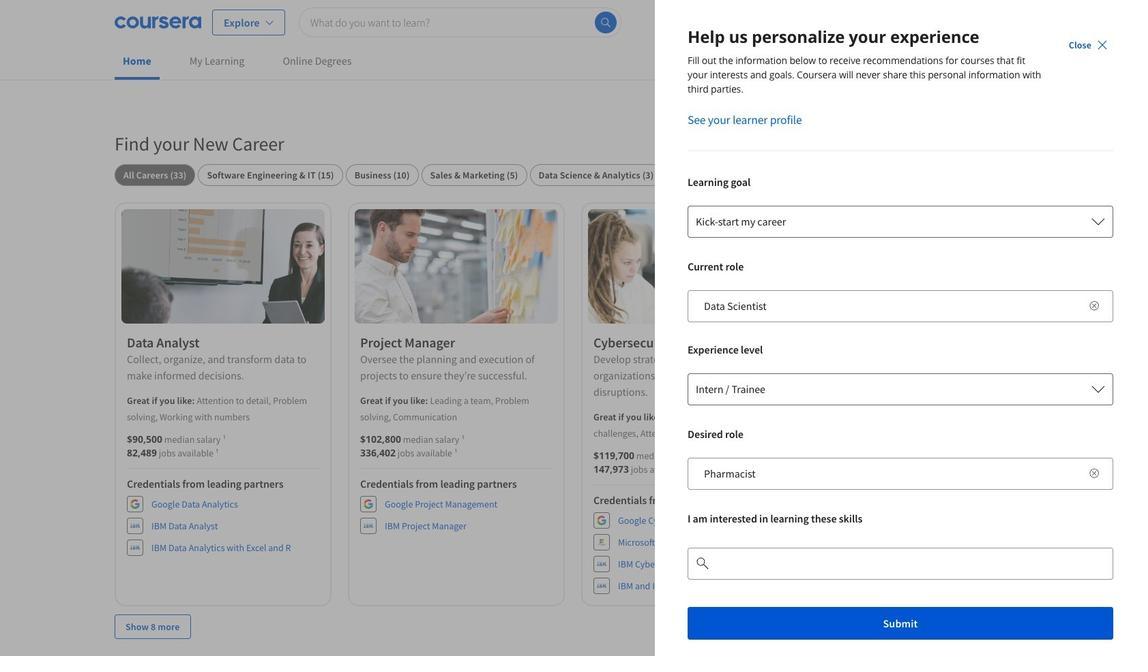Task type: vqa. For each thing, say whether or not it's contained in the screenshot.
2nd group from the top of the page
no



Task type: describe. For each thing, give the bounding box(es) containing it.
Desired role text field
[[696, 458, 1079, 490]]

clear search image
[[1089, 469, 1100, 480]]



Task type: locate. For each thing, give the bounding box(es) containing it.
option group
[[115, 164, 1031, 186]]

career roles collection element
[[106, 110, 1040, 657]]

None search field
[[299, 7, 621, 37]]

help center image
[[1111, 621, 1127, 638]]

None text field
[[709, 548, 1079, 581]]

menu
[[873, 0, 1031, 44]]

menu item
[[873, 6, 950, 39]]

earn your degree collection element
[[115, 645, 1031, 657]]

coursera image
[[115, 11, 201, 33]]

None button
[[115, 164, 195, 186], [198, 164, 343, 186], [346, 164, 419, 186], [421, 164, 527, 186], [530, 164, 663, 186], [115, 164, 195, 186], [198, 164, 343, 186], [346, 164, 419, 186], [421, 164, 527, 186], [530, 164, 663, 186]]

Current role text field
[[696, 290, 1079, 323]]

option group inside career roles collection element
[[115, 164, 1031, 186]]

clear search image
[[1089, 301, 1100, 312]]



